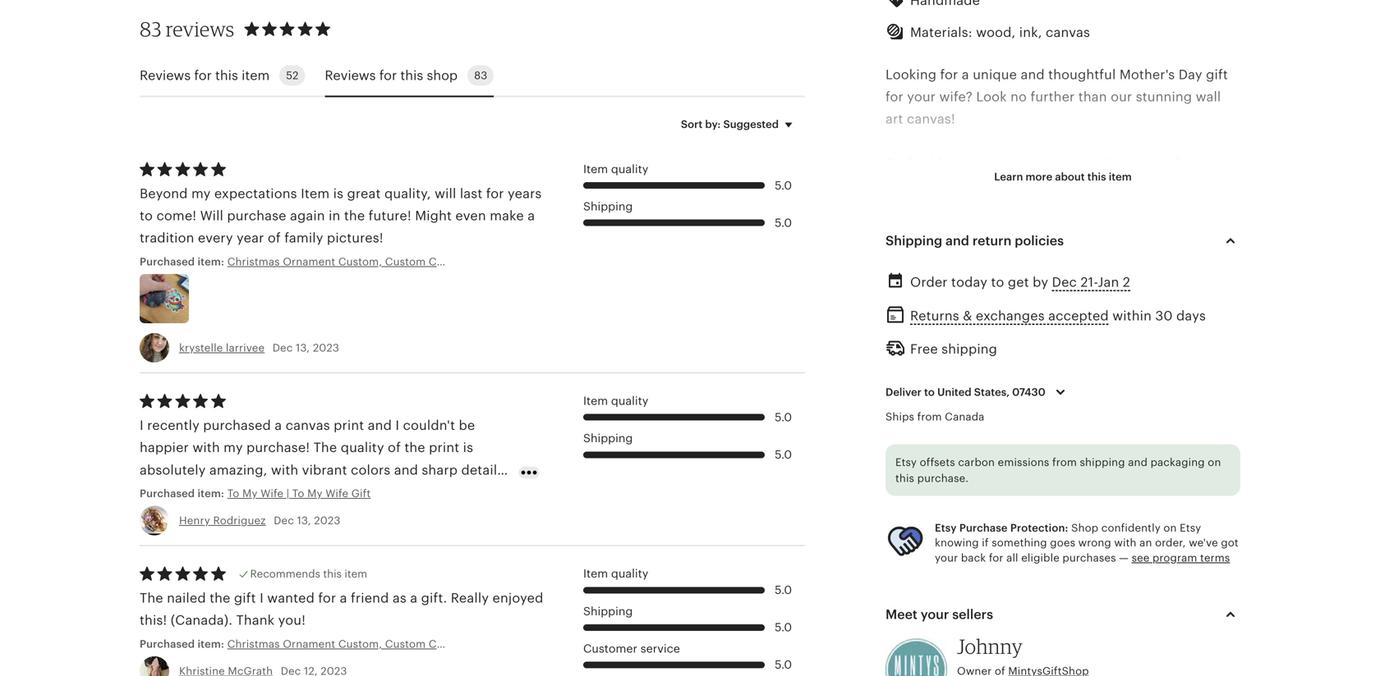 Task type: locate. For each thing, give the bounding box(es) containing it.
0 vertical spatial on
[[1208, 457, 1221, 469]]

the inside beyond my expectations item is great quality, will last for years to come! will purchase again in the future! might even make a tradition every year of family pictures!
[[344, 209, 365, 223]]

this up the nailed the gift i wanted for a friend as a gift. really enjoyed this! (canada). thank you!
[[323, 569, 342, 581]]

canvas!
[[907, 112, 955, 127]]

0 vertical spatial be
[[886, 335, 902, 350]]

0 vertical spatial purchased
[[140, 256, 195, 268]]

purchased item: for purchase
[[140, 256, 227, 268]]

accepted
[[1048, 309, 1109, 324]]

0 vertical spatial day
[[1179, 67, 1202, 82]]

0 vertical spatial will
[[435, 186, 456, 201]]

come!
[[156, 209, 197, 223]]

2 vertical spatial item
[[345, 569, 367, 581]]

0 vertical spatial from
[[938, 157, 968, 171]]

to inside deliver to united states, 07430 dropdown button
[[924, 386, 935, 399]]

expectations
[[214, 186, 297, 201]]

mother's
[[1120, 67, 1175, 82], [1046, 380, 1101, 395]]

looking for a unique and thoughtful mother's day gift for your wife? look no further than our stunning wall art canvas!
[[886, 67, 1228, 127]]

wife down deliver to united states, 07430 at the bottom of page
[[948, 402, 975, 417]]

1 vertical spatial item
[[1109, 171, 1132, 183]]

0 vertical spatial purchased item:
[[140, 256, 227, 268]]

ships
[[886, 411, 914, 424]]

2 vertical spatial from
[[1052, 457, 1077, 469]]

1 my from the left
[[242, 488, 258, 500]]

dec right by
[[1052, 275, 1077, 290]]

1 vertical spatial 13,
[[297, 515, 311, 527]]

day inside looking for a unique and thoughtful mother's day gift for your wife? look no further than our stunning wall art canvas!
[[1179, 67, 1202, 82]]

0 vertical spatial of
[[268, 231, 281, 246]]

0 vertical spatial it's
[[886, 201, 904, 216]]

will inside whether you're looking for a gift for your wife, mother, or grandmother, this canvas is sure to impress. it's a beautiful and meaningful addition to any home that will be treasured for years to come.
[[1219, 313, 1240, 328]]

2 vertical spatial item quality
[[583, 568, 648, 581]]

1 horizontal spatial order
[[972, 380, 1010, 395]]

0 horizontal spatial today
[[951, 275, 987, 290]]

wife
[[1097, 201, 1124, 216], [948, 402, 975, 417]]

that inside whether you're looking for a gift for your wife, mother, or grandmother, this canvas is sure to impress. it's a beautiful and meaningful addition to any home that will be treasured for years to come.
[[1190, 313, 1215, 328]]

gift left jan
[[1070, 268, 1092, 283]]

1 vertical spatial shipping
[[1080, 457, 1125, 469]]

and inside etsy offsets carbon emissions from shipping and packaging on this purchase.
[[1128, 457, 1148, 469]]

today up 'inspiration.'
[[1158, 380, 1194, 395]]

and left packaging
[[1128, 457, 1148, 469]]

shop confidently on etsy knowing if something goes wrong with an order, we've got your back for all eligible purchases —
[[935, 522, 1239, 565]]

item: for the
[[198, 639, 224, 651]]

your down much at top right
[[1165, 224, 1194, 238]]

and up 'no'
[[1021, 67, 1045, 82]]

1 vertical spatial years
[[992, 335, 1026, 350]]

dec for henry rodriguez dec 13, 2023
[[274, 515, 294, 527]]

and inside looking for a unique and thoughtful mother's day gift for your wife? look no further than our stunning wall art canvas!
[[1021, 67, 1045, 82]]

1 horizontal spatial reviews
[[325, 68, 376, 83]]

that inside crafted from premium materials, this canvas features a high-quality print that is sure to captivate your heart. it's the perfect way to show your wife how much you appreciate her and everything she does for your family.
[[1000, 179, 1025, 194]]

1 horizontal spatial my
[[307, 488, 323, 500]]

beautiful
[[886, 313, 943, 328]]

by
[[1033, 275, 1048, 290]]

1 horizontal spatial day
[[1179, 67, 1202, 82]]

family.
[[1197, 224, 1239, 238]]

a right make
[[528, 209, 535, 223]]

1 vertical spatial 83
[[474, 69, 487, 82]]

see
[[1132, 552, 1150, 565]]

will down note
[[934, 603, 955, 618]]

wife left gift
[[325, 488, 348, 500]]

1 item: from the top
[[198, 256, 224, 268]]

looking
[[986, 268, 1034, 283]]

dec for krystelle larrivee dec 13, 2023
[[272, 342, 293, 354]]

0 horizontal spatial to
[[227, 488, 239, 500]]

it's down high-
[[886, 201, 904, 216]]

canvas up captivate
[[1126, 157, 1171, 171]]

1 purchased from the top
[[140, 256, 195, 268]]

0 vertical spatial that
[[1000, 179, 1025, 194]]

my
[[242, 488, 258, 500], [307, 488, 323, 500]]

dec down |
[[274, 515, 294, 527]]

reviews down 83 reviews
[[140, 68, 191, 83]]

0 vertical spatial years
[[508, 186, 542, 201]]

this inside crafted from premium materials, this canvas features a high-quality print that is sure to captivate your heart. it's the perfect way to show your wife how much you appreciate her and everything she does for your family.
[[1099, 157, 1123, 171]]

packaging
[[1151, 457, 1205, 469]]

item up friend
[[345, 569, 367, 581]]

purchased
[[140, 256, 195, 268], [140, 488, 195, 500], [140, 639, 195, 651]]

1 item quality from the top
[[583, 163, 648, 176]]

and down 'way'
[[983, 224, 1007, 238]]

you!
[[278, 614, 306, 629]]

free
[[910, 342, 938, 357]]

2 vertical spatial will
[[934, 603, 955, 618]]

no
[[1011, 90, 1027, 104]]

for down the how
[[1144, 224, 1161, 238]]

0 horizontal spatial sure
[[1043, 179, 1070, 194]]

0 horizontal spatial of
[[268, 231, 281, 246]]

will up "might"
[[435, 186, 456, 201]]

recommends
[[250, 569, 320, 581]]

order today to get by dec 21-jan 2
[[910, 275, 1130, 290]]

this up perfect at the bottom right of page
[[895, 473, 914, 485]]

to
[[227, 488, 239, 500], [292, 488, 304, 500]]

of down 07430
[[1029, 402, 1042, 417]]

henry rodriguez dec 13, 2023
[[179, 515, 340, 527]]

2 5.0 from the top
[[775, 216, 792, 229]]

your inside shop confidently on etsy knowing if something goes wrong with an order, we've got your back for all eligible purchases —
[[935, 552, 958, 565]]

wrong
[[1078, 537, 1111, 550]]

materials: wood, ink, canvas
[[910, 25, 1090, 40]]

print
[[966, 179, 996, 194]]

will
[[200, 209, 223, 223]]

wife inside crafted from premium materials, this canvas features a high-quality print that is sure to captivate your heart. it's the perfect way to show your wife how much you appreciate her and everything she does for your family.
[[1097, 201, 1124, 216]]

canvas inside crafted from premium materials, this canvas features a high-quality print that is sure to captivate your heart. it's the perfect way to show your wife how much you appreciate her and everything she does for your family.
[[1126, 157, 1171, 171]]

this inside dropdown button
[[1087, 171, 1106, 183]]

be inside whether you're looking for a gift for your wife, mother, or grandmother, this canvas is sure to impress. it's a beautiful and meaningful addition to any home that will be treasured for years to come.
[[886, 335, 902, 350]]

is inside beyond my expectations item is great quality, will last for years to come! will purchase again in the future! might even make a tradition every year of family pictures!
[[333, 186, 343, 201]]

1 vertical spatial it's
[[1189, 291, 1207, 305]]

mother's inside looking for a unique and thoughtful mother's day gift for your wife? look no further than our stunning wall art canvas!
[[1120, 67, 1175, 82]]

the right in
[[344, 209, 365, 223]]

1 horizontal spatial wife
[[1097, 201, 1124, 216]]

1 horizontal spatial it's
[[1189, 291, 1207, 305]]

unique
[[973, 67, 1017, 82]]

for down recommends this item
[[318, 591, 336, 606]]

way
[[982, 201, 1007, 216]]

she
[[1083, 224, 1105, 238]]

1 horizontal spatial years
[[992, 335, 1026, 350]]

is up accepted
[[1069, 291, 1079, 305]]

1 horizontal spatial 83
[[474, 69, 487, 82]]

gift
[[1206, 67, 1228, 82], [1070, 268, 1092, 283], [1132, 380, 1154, 395], [1003, 402, 1025, 417], [935, 492, 957, 506], [234, 591, 256, 606]]

deliver to united states, 07430 button
[[873, 375, 1083, 410]]

is left not
[[1075, 581, 1085, 596]]

0 horizontal spatial that
[[1000, 179, 1025, 194]]

the inside so why wait? order your mother's day gift today and give your wife the gift of beauty and inspiration. she deserves it!
[[979, 402, 1000, 417]]

1 horizontal spatial on
[[1208, 457, 1221, 469]]

item quality for the nailed the gift i wanted for a friend as a gift. really enjoyed this! (canada). thank you!
[[583, 568, 648, 581]]

for inside shop confidently on etsy knowing if something goes wrong with an order, we've got your back for all eligible purchases —
[[989, 552, 1003, 565]]

0 horizontal spatial 83
[[140, 17, 162, 41]]

purchased item: to my wife | to my wife gift
[[140, 488, 371, 500]]

from right emissions
[[1052, 457, 1077, 469]]

1 vertical spatial from
[[917, 411, 942, 424]]

and right beauty
[[1093, 402, 1117, 417]]

gift left i
[[234, 591, 256, 606]]

0 horizontal spatial years
[[508, 186, 542, 201]]

0 horizontal spatial will
[[435, 186, 456, 201]]

our
[[1111, 90, 1132, 104]]

for right last
[[486, 186, 504, 201]]

of inside so why wait? order your mother's day gift today and give your wife the gift of beauty and inspiration. she deserves it!
[[1029, 402, 1042, 417]]

for up art
[[886, 90, 904, 104]]

make
[[490, 209, 524, 223]]

2 horizontal spatial item
[[1109, 171, 1132, 183]]

shipping inside etsy offsets carbon emissions from shipping and packaging on this purchase.
[[1080, 457, 1125, 469]]

1 purchased item: from the top
[[140, 256, 227, 268]]

it's inside crafted from premium materials, this canvas features a high-quality print that is sure to captivate your heart. it's the perfect way to show your wife how much you appreciate her and everything she does for your family.
[[886, 201, 904, 216]]

be down beautiful
[[886, 335, 902, 350]]

0 vertical spatial 83
[[140, 17, 162, 41]]

0 vertical spatial dec
[[1052, 275, 1077, 290]]

order up grandmother,
[[910, 275, 948, 290]]

0 vertical spatial mother's
[[1120, 67, 1175, 82]]

a up wife?
[[962, 67, 969, 82]]

so why wait? order your mother's day gift today and give your wife the gift of beauty and inspiration. she deserves it!
[[886, 380, 1222, 439]]

2023 right larrivee
[[313, 342, 339, 354]]

to
[[1074, 179, 1087, 194], [1011, 201, 1024, 216], [140, 209, 153, 223], [991, 275, 1004, 290], [1114, 291, 1127, 305], [1107, 313, 1120, 328], [1029, 335, 1043, 350], [924, 386, 935, 399]]

every
[[198, 231, 233, 246]]

item: for expectations
[[198, 256, 224, 268]]

protection:
[[1010, 522, 1068, 535]]

item inside beyond my expectations item is great quality, will last for years to come! will purchase again in the future! might even make a tradition every year of family pictures!
[[301, 186, 330, 201]]

impress.
[[1131, 291, 1185, 305]]

1 vertical spatial item quality
[[583, 395, 648, 408]]

from up deserves
[[917, 411, 942, 424]]

to down beyond
[[140, 209, 153, 223]]

1 vertical spatial purchased
[[140, 488, 195, 500]]

year
[[237, 231, 264, 246]]

item: down (canada).
[[198, 639, 224, 651]]

2 vertical spatial purchased
[[140, 639, 195, 651]]

(canada).
[[171, 614, 233, 629]]

item
[[583, 163, 608, 176], [301, 186, 330, 201], [583, 395, 608, 408], [583, 568, 608, 581]]

that right "home"
[[1190, 313, 1215, 328]]

canvas inside whether you're looking for a gift for your wife, mother, or grandmother, this canvas is sure to impress. it's a beautiful and meaningful addition to any home that will be treasured for years to come.
[[1021, 291, 1065, 305]]

order inside so why wait? order your mother's day gift today and give your wife the gift of beauty and inspiration. she deserves it!
[[972, 380, 1010, 395]]

1 vertical spatial wife
[[948, 402, 975, 417]]

1 vertical spatial purchased item:
[[140, 639, 227, 651]]

7 5.0 from the top
[[775, 659, 792, 672]]

4 5.0 from the top
[[775, 448, 792, 462]]

etsy inside etsy offsets carbon emissions from shipping and packaging on this purchase.
[[895, 457, 917, 469]]

0 vertical spatial wife
[[1097, 201, 1124, 216]]

etsy offsets carbon emissions from shipping and packaging on this purchase.
[[895, 457, 1221, 485]]

1 vertical spatial 2023
[[314, 515, 340, 527]]

it's for the
[[886, 201, 904, 216]]

1 reviews from the left
[[140, 68, 191, 83]]

1 vertical spatial order
[[972, 380, 1010, 395]]

within
[[1112, 309, 1152, 324]]

mailed
[[979, 603, 1022, 618]]

from
[[938, 157, 968, 171], [917, 411, 942, 424], [1052, 457, 1077, 469]]

to left the wait?
[[924, 386, 935, 399]]

wife left |
[[261, 488, 283, 500]]

item up the how
[[1109, 171, 1132, 183]]

0 horizontal spatial reviews
[[140, 68, 191, 83]]

floating
[[981, 581, 1030, 596]]

0 horizontal spatial be
[[886, 335, 902, 350]]

1 vertical spatial on
[[1164, 522, 1177, 535]]

years
[[508, 186, 542, 201], [992, 335, 1026, 350]]

6 5.0 from the top
[[775, 621, 792, 635]]

purchased for beyond my expectations item is great quality, will last for years to come! will purchase again in the future! might even make a tradition every year of family pictures!
[[140, 256, 195, 268]]

83 right 'shop'
[[474, 69, 487, 82]]

day up wall
[[1179, 67, 1202, 82]]

frame
[[1034, 581, 1071, 596]]

0 horizontal spatial shipping
[[942, 342, 997, 357]]

0 vertical spatial shipping
[[942, 342, 997, 357]]

13,
[[296, 342, 310, 354], [297, 515, 311, 527]]

0 horizontal spatial my
[[242, 488, 258, 500]]

1 horizontal spatial sure
[[1083, 291, 1110, 305]]

for inside crafted from premium materials, this canvas features a high-quality print that is sure to captivate your heart. it's the perfect way to show your wife how much you appreciate her and everything she does for your family.
[[1144, 224, 1161, 238]]

0 horizontal spatial on
[[1164, 522, 1177, 535]]

3 purchased from the top
[[140, 639, 195, 651]]

sellers
[[952, 608, 993, 623]]

order
[[910, 275, 948, 290], [972, 380, 1010, 395]]

0 horizontal spatial wife
[[261, 488, 283, 500]]

of right year
[[268, 231, 281, 246]]

tab list
[[140, 55, 805, 97]]

your down the knowing at right
[[935, 552, 958, 565]]

your left wife,
[[1117, 268, 1146, 283]]

and down grandmother,
[[946, 313, 970, 328]]

purchased down tradition
[[140, 256, 195, 268]]

0 horizontal spatial mother's
[[1046, 380, 1101, 395]]

further
[[1030, 90, 1075, 104]]

0 horizontal spatial order
[[910, 275, 948, 290]]

shipping down beauty
[[1080, 457, 1125, 469]]

83
[[140, 17, 162, 41], [474, 69, 487, 82]]

from inside crafted from premium materials, this canvas features a high-quality print that is sure to captivate your heart. it's the perfect way to show your wife how much you appreciate her and everything she does for your family.
[[938, 157, 968, 171]]

states,
[[974, 386, 1010, 399]]

0 horizontal spatial day
[[1105, 380, 1129, 395]]

1 horizontal spatial that
[[1190, 313, 1215, 328]]

1 vertical spatial be
[[959, 603, 975, 618]]

83 reviews
[[140, 17, 234, 41]]

shop
[[1071, 522, 1098, 535]]

1 vertical spatial day
[[1105, 380, 1129, 395]]

0 vertical spatial today
[[951, 275, 987, 290]]

dec right larrivee
[[272, 342, 293, 354]]

0 horizontal spatial it's
[[886, 201, 904, 216]]

will inside ***please note floating frame is not included just the canvas will be mailed out ***
[[934, 603, 955, 618]]

3 item quality from the top
[[583, 568, 648, 581]]

1 horizontal spatial mother's
[[1120, 67, 1175, 82]]

the inside crafted from premium materials, this canvas features a high-quality print that is sure to captivate your heart. it's the perfect way to show your wife how much you appreciate her and everything she does for your family.
[[907, 201, 928, 216]]

this inside etsy offsets carbon emissions from shipping and packaging on this purchase.
[[895, 473, 914, 485]]

1 horizontal spatial to
[[292, 488, 304, 500]]

a inside looking for a unique and thoughtful mother's day gift for your wife? look no further than our stunning wall art canvas!
[[962, 67, 969, 82]]

even
[[455, 209, 486, 223]]

krystelle larrivee added a photo of their purchase image
[[140, 274, 189, 324]]

0 vertical spatial item:
[[198, 256, 224, 268]]

that down premium
[[1000, 179, 1025, 194]]

my right |
[[307, 488, 323, 500]]

reviews for reviews for this item
[[140, 68, 191, 83]]

purchased down this!
[[140, 639, 195, 651]]

for left 'shop'
[[379, 68, 397, 83]]

your up she at the top
[[1065, 201, 1093, 216]]

13, down to my wife | to my wife gift 'link'
[[297, 515, 311, 527]]

13, for krystelle larrivee dec 13, 2023
[[296, 342, 310, 354]]

got
[[1221, 537, 1239, 550]]

1 horizontal spatial today
[[1158, 380, 1194, 395]]

0 horizontal spatial wife
[[948, 402, 975, 417]]

sort
[[681, 118, 703, 130]]

1 horizontal spatial shipping
[[1080, 457, 1125, 469]]

1 horizontal spatial of
[[1029, 402, 1042, 417]]

2023
[[313, 342, 339, 354], [314, 515, 340, 527]]

1 vertical spatial will
[[1219, 313, 1240, 328]]

ink,
[[1019, 25, 1042, 40]]

from up print
[[938, 157, 968, 171]]

0 vertical spatial 2023
[[313, 342, 339, 354]]

canvas down by
[[1021, 291, 1065, 305]]

2 purchased item: from the top
[[140, 639, 227, 651]]

a inside crafted from premium materials, this canvas features a high-quality print that is sure to captivate your heart. it's the perfect way to show your wife how much you appreciate her and everything she does for your family.
[[1230, 157, 1238, 171]]

it's inside whether you're looking for a gift for your wife, mother, or grandmother, this canvas is sure to impress. it's a beautiful and meaningful addition to any home that will be treasured for years to come.
[[1189, 291, 1207, 305]]

today up grandmother,
[[951, 275, 987, 290]]

1 5.0 from the top
[[775, 179, 792, 192]]

for left all
[[989, 552, 1003, 565]]

2 horizontal spatial will
[[1219, 313, 1240, 328]]

83 inside tab list
[[474, 69, 487, 82]]

2023 for krystelle larrivee dec 13, 2023
[[313, 342, 339, 354]]

deliver
[[886, 386, 922, 399]]

reviews
[[140, 68, 191, 83], [325, 68, 376, 83]]

1 vertical spatial item:
[[198, 488, 224, 500]]

2 reviews from the left
[[325, 68, 376, 83]]

is up show
[[1029, 179, 1039, 194]]

and inside dropdown button
[[946, 234, 969, 248]]

1 horizontal spatial will
[[934, 603, 955, 618]]

2 vertical spatial dec
[[274, 515, 294, 527]]

a inside beyond my expectations item is great quality, will last for years to come! will purchase again in the future! might even make a tradition every year of family pictures!
[[528, 209, 535, 223]]

will right days
[[1219, 313, 1240, 328]]

the down states,
[[979, 402, 1000, 417]]

shipping
[[942, 342, 997, 357], [1080, 457, 1125, 469]]

1 vertical spatial today
[[1158, 380, 1194, 395]]

1 vertical spatial of
[[1029, 402, 1042, 417]]

1 vertical spatial dec
[[272, 342, 293, 354]]

the up (canada).
[[210, 591, 230, 606]]

1 vertical spatial mother's
[[1046, 380, 1101, 395]]

purchased item: down tradition
[[140, 256, 227, 268]]

you
[[1198, 201, 1221, 216]]

1 horizontal spatial etsy
[[935, 522, 957, 535]]

gift up wall
[[1206, 67, 1228, 82]]

from for crafted
[[938, 157, 968, 171]]

0 vertical spatial 13,
[[296, 342, 310, 354]]

a right as
[[410, 591, 418, 606]]

crafted
[[886, 157, 934, 171]]

reviews right the 52
[[325, 68, 376, 83]]

1 vertical spatial sure
[[1083, 291, 1110, 305]]

learn
[[994, 171, 1023, 183]]

0 vertical spatial item quality
[[583, 163, 648, 176]]

1 horizontal spatial item
[[345, 569, 367, 581]]

13, right larrivee
[[296, 342, 310, 354]]

great
[[347, 186, 381, 201]]

83 for 83 reviews
[[140, 17, 162, 41]]

shipping and return policies
[[886, 234, 1064, 248]]

from for ships
[[917, 411, 942, 424]]

on inside shop confidently on etsy knowing if something goes wrong with an order, we've got your back for all eligible purchases —
[[1164, 522, 1177, 535]]

1 vertical spatial that
[[1190, 313, 1215, 328]]

day up 'inspiration.'
[[1105, 380, 1129, 395]]

2 item: from the top
[[198, 488, 224, 500]]

years up make
[[508, 186, 542, 201]]

suggested
[[723, 118, 779, 130]]

3 5.0 from the top
[[775, 411, 792, 424]]

item: down every
[[198, 256, 224, 268]]

0 vertical spatial item
[[242, 68, 270, 83]]

years inside whether you're looking for a gift for your wife, mother, or grandmother, this canvas is sure to impress. it's a beautiful and meaningful addition to any home that will be treasured for years to come.
[[992, 335, 1026, 350]]

dec 21-jan 2 button
[[1052, 271, 1130, 295]]

and
[[1021, 67, 1045, 82], [983, 224, 1007, 238], [946, 234, 969, 248], [946, 313, 970, 328], [1198, 380, 1222, 395], [1093, 402, 1117, 417], [1128, 457, 1148, 469]]

for right get
[[1038, 268, 1056, 283]]

tab list containing reviews for this item
[[140, 55, 805, 97]]

0 vertical spatial sure
[[1043, 179, 1070, 194]]

and up the she
[[1198, 380, 1222, 395]]

my up henry rodriguez dec 13, 2023 at the bottom of the page
[[242, 488, 258, 500]]

sure
[[1043, 179, 1070, 194], [1083, 291, 1110, 305]]

0 horizontal spatial etsy
[[895, 457, 917, 469]]

on right packaging
[[1208, 457, 1221, 469]]

to right |
[[292, 488, 304, 500]]

52
[[286, 69, 299, 82]]

3 item: from the top
[[198, 639, 224, 651]]

pictures!
[[327, 231, 383, 246]]

1 horizontal spatial wife
[[325, 488, 348, 500]]

this up captivate
[[1099, 157, 1123, 171]]

your inside whether you're looking for a gift for your wife, mother, or grandmother, this canvas is sure to impress. it's a beautiful and meaningful addition to any home that will be treasured for years to come.
[[1117, 268, 1146, 283]]

canvas inside ***please note floating frame is not included just the canvas will be mailed out ***
[[886, 603, 930, 618]]

johnny image
[[886, 640, 947, 677]]

1 horizontal spatial be
[[959, 603, 975, 618]]

purchased up henry
[[140, 488, 195, 500]]

the inside the nailed the gift i wanted for a friend as a gift. really enjoyed this! (canada). thank you!
[[210, 591, 230, 606]]

item inside tab list
[[242, 68, 270, 83]]

emissions
[[998, 457, 1049, 469]]

etsy up the knowing at right
[[935, 522, 957, 535]]

2 horizontal spatial etsy
[[1180, 522, 1201, 535]]

2 vertical spatial item:
[[198, 639, 224, 651]]

a right features
[[1230, 157, 1238, 171]]

item left the 52
[[242, 68, 270, 83]]

my
[[191, 186, 211, 201]]

item: up henry rodriguez link
[[198, 488, 224, 500]]

0 horizontal spatial item
[[242, 68, 270, 83]]



Task type: vqa. For each thing, say whether or not it's contained in the screenshot.
the shipping to the left
yes



Task type: describe. For each thing, give the bounding box(es) containing it.
more
[[1026, 171, 1052, 183]]

today inside so why wait? order your mother's day gift today and give your wife the gift of beauty and inspiration. she deserves it!
[[1158, 380, 1194, 395]]

2 my from the left
[[307, 488, 323, 500]]

for inside beyond my expectations item is great quality, will last for years to come! will purchase again in the future! might even make a tradition every year of family pictures!
[[486, 186, 504, 201]]

order,
[[1155, 537, 1186, 550]]

to left "any"
[[1107, 313, 1120, 328]]

for up purchase
[[961, 492, 979, 506]]

to my wife | to my wife gift link
[[227, 487, 449, 502]]

larrivee
[[226, 342, 265, 354]]

this down reviews
[[215, 68, 238, 83]]

than
[[1078, 90, 1107, 104]]

2 to from the left
[[292, 488, 304, 500]]

your inside meet your sellers dropdown button
[[921, 608, 949, 623]]

purchases
[[1063, 552, 1116, 565]]

your right states,
[[1013, 380, 1042, 395]]

returns
[[910, 309, 959, 324]]

mother's inside so why wait? order your mother's day gift today and give your wife the gift of beauty and inspiration. she deserves it!
[[1046, 380, 1101, 395]]

art
[[886, 112, 903, 127]]

henry
[[179, 515, 210, 527]]

everything
[[1010, 224, 1079, 238]]

learn more about this item
[[994, 171, 1132, 183]]

on inside etsy offsets carbon emissions from shipping and packaging on this purchase.
[[1208, 457, 1221, 469]]

out
[[1026, 603, 1047, 618]]

is inside crafted from premium materials, this canvas features a high-quality print that is sure to captivate your heart. it's the perfect way to show your wife how much you appreciate her and everything she does for your family.
[[1029, 179, 1039, 194]]

jan
[[1098, 275, 1119, 290]]

service
[[640, 643, 680, 656]]

exchanges
[[976, 309, 1045, 324]]

wood,
[[976, 25, 1016, 40]]

does
[[1109, 224, 1140, 238]]

get
[[1008, 275, 1029, 290]]

13, for henry rodriguez dec 13, 2023
[[297, 515, 311, 527]]

carbon
[[958, 457, 995, 469]]

it's for a
[[1189, 291, 1207, 305]]

your inside looking for a unique and thoughtful mother's day gift for your wife? look no further than our stunning wall art canvas!
[[907, 90, 936, 104]]

perfect
[[886, 492, 931, 506]]

5 5.0 from the top
[[775, 584, 792, 597]]

if
[[982, 537, 989, 550]]

this inside whether you're looking for a gift for your wife, mother, or grandmother, this canvas is sure to impress. it's a beautiful and meaningful addition to any home that will be treasured for years to come.
[[994, 291, 1017, 305]]

your down 'why'
[[916, 402, 945, 417]]

to down materials,
[[1074, 179, 1087, 194]]

whether
[[886, 268, 940, 283]]

treasured
[[905, 335, 967, 350]]

perfect
[[932, 201, 979, 216]]

day inside so why wait? order your mother's day gift today and give your wife the gift of beauty and inspiration. she deserves it!
[[1105, 380, 1129, 395]]

***
[[1050, 603, 1068, 618]]

2 purchased from the top
[[140, 488, 195, 500]]

shipping and return policies button
[[871, 221, 1255, 261]]

gift down 07430
[[1003, 402, 1025, 417]]

83 for 83
[[474, 69, 487, 82]]

in
[[329, 209, 340, 223]]

for up wife?
[[940, 67, 958, 82]]

and inside crafted from premium materials, this canvas features a high-quality print that is sure to captivate your heart. it's the perfect way to show your wife how much you appreciate her and everything she does for your family.
[[983, 224, 1007, 238]]

this!
[[140, 614, 167, 629]]

&
[[963, 309, 972, 324]]

2 wife from the left
[[325, 488, 348, 500]]

1 wife from the left
[[261, 488, 283, 500]]

why
[[906, 380, 932, 395]]

your up 'etsy purchase protection:'
[[982, 492, 1011, 506]]

0 vertical spatial order
[[910, 275, 948, 290]]

sort by: suggested
[[681, 118, 779, 130]]

not
[[1088, 581, 1110, 596]]

to left come.
[[1029, 335, 1043, 350]]

to right 'way'
[[1011, 201, 1024, 216]]

krystelle larrivee link
[[179, 342, 265, 354]]

she
[[1196, 402, 1221, 417]]

features
[[1174, 157, 1227, 171]]

canvas right ink, on the right top of the page
[[1046, 25, 1090, 40]]

confidently
[[1101, 522, 1161, 535]]

2 item quality from the top
[[583, 395, 648, 408]]

etsy inside shop confidently on etsy knowing if something goes wrong with an order, we've got your back for all eligible purchases —
[[1180, 522, 1201, 535]]

a right by
[[1059, 268, 1067, 283]]

purchased item: for this!
[[140, 639, 227, 651]]

policies
[[1015, 234, 1064, 248]]

for down & on the top of page
[[970, 335, 988, 350]]

sure inside whether you're looking for a gift for your wife, mother, or grandmother, this canvas is sure to impress. it's a beautiful and meaningful addition to any home that will be treasured for years to come.
[[1083, 291, 1110, 305]]

as
[[393, 591, 407, 606]]

1 to from the left
[[227, 488, 239, 500]]

again
[[290, 209, 325, 223]]

from inside etsy offsets carbon emissions from shipping and packaging on this purchase.
[[1052, 457, 1077, 469]]

tradition
[[140, 231, 194, 246]]

rodriguez
[[213, 515, 266, 527]]

the
[[140, 591, 163, 606]]

***please note floating frame is not included just the canvas will be mailed out ***
[[886, 581, 1221, 618]]

see program terms link
[[1132, 552, 1230, 565]]

quality,
[[384, 186, 431, 201]]

ships from canada
[[886, 411, 985, 424]]

how
[[1127, 201, 1154, 216]]

show
[[1028, 201, 1061, 216]]

knowing
[[935, 537, 979, 550]]

2023 for henry rodriguez dec 13, 2023
[[314, 515, 340, 527]]

gift down purchase.
[[935, 492, 957, 506]]

etsy for etsy offsets carbon emissions from shipping and packaging on this purchase.
[[895, 457, 917, 469]]

wife?
[[939, 90, 973, 104]]

item inside dropdown button
[[1109, 171, 1132, 183]]

gift inside whether you're looking for a gift for your wife, mother, or grandmother, this canvas is sure to impress. it's a beautiful and meaningful addition to any home that will be treasured for years to come.
[[1070, 268, 1092, 283]]

this left 'shop'
[[400, 68, 423, 83]]

the inside ***please note floating frame is not included just the canvas will be mailed out ***
[[1200, 581, 1221, 596]]

grandmother,
[[903, 291, 990, 305]]

of inside beyond my expectations item is great quality, will last for years to come! will purchase again in the future! might even make a tradition every year of family pictures!
[[268, 231, 281, 246]]

to left get
[[991, 275, 1004, 290]]

gift inside looking for a unique and thoughtful mother's day gift for your wife? look no further than our stunning wall art canvas!
[[1206, 67, 1228, 82]]

is inside ***please note floating frame is not included just the canvas will be mailed out ***
[[1075, 581, 1085, 596]]

purchase
[[227, 209, 286, 223]]

etsy for etsy purchase protection:
[[935, 522, 957, 535]]

reviews for this shop
[[325, 68, 458, 83]]

purchased for the nailed the gift i wanted for a friend as a gift. really enjoyed this! (canada). thank you!
[[140, 639, 195, 651]]

henry rodriguez link
[[179, 515, 266, 527]]

and inside whether you're looking for a gift for your wife, mother, or grandmother, this canvas is sure to impress. it's a beautiful and meaningful addition to any home that will be treasured for years to come.
[[946, 313, 970, 328]]

for down reviews
[[194, 68, 212, 83]]

a down mother,
[[1210, 291, 1218, 305]]

item quality for beyond my expectations item is great quality, will last for years to come! will purchase again in the future! might even make a tradition every year of family pictures!
[[583, 163, 648, 176]]

to inside beyond my expectations item is great quality, will last for years to come! will purchase again in the future! might even make a tradition every year of family pictures!
[[140, 209, 153, 223]]

so
[[886, 380, 902, 395]]

wife inside so why wait? order your mother's day gift today and give your wife the gift of beauty and inspiration. she deserves it!
[[948, 402, 975, 417]]

heart.
[[1186, 179, 1224, 194]]

for left 2
[[1096, 268, 1114, 283]]

quality inside crafted from premium materials, this canvas features a high-quality print that is sure to captivate your heart. it's the perfect way to show your wife how much you appreciate her and everything she does for your family.
[[919, 179, 962, 194]]

a left friend
[[340, 591, 347, 606]]

purchase
[[959, 522, 1008, 535]]

canada
[[945, 411, 985, 424]]

to down 2
[[1114, 291, 1127, 305]]

reviews
[[166, 17, 234, 41]]

is inside whether you're looking for a gift for your wife, mother, or grandmother, this canvas is sure to impress. it's a beautiful and meaningful addition to any home that will be treasured for years to come.
[[1069, 291, 1079, 305]]

wanted
[[267, 591, 315, 606]]

returns & exchanges accepted button
[[910, 305, 1109, 328]]

returns & exchanges accepted within 30 days
[[910, 309, 1206, 324]]

gift up 'inspiration.'
[[1132, 380, 1154, 395]]

give
[[886, 402, 913, 417]]

shop
[[427, 68, 458, 83]]

be inside ***please note floating frame is not included just the canvas will be mailed out ***
[[959, 603, 975, 618]]

thoughtful
[[1048, 67, 1116, 82]]

the nailed the gift i wanted for a friend as a gift. really enjoyed this! (canada). thank you!
[[140, 591, 543, 629]]

deliver to united states, 07430
[[886, 386, 1046, 399]]

future!
[[369, 209, 411, 223]]

sure inside crafted from premium materials, this canvas features a high-quality print that is sure to captivate your heart. it's the perfect way to show your wife how much you appreciate her and everything she does for your family.
[[1043, 179, 1070, 194]]

enjoyed
[[493, 591, 543, 606]]

beyond
[[140, 186, 188, 201]]

offsets
[[920, 457, 955, 469]]

gift
[[351, 488, 371, 500]]

come.
[[1046, 335, 1086, 350]]

reviews for reviews for this shop
[[325, 68, 376, 83]]

shipping inside dropdown button
[[886, 234, 942, 248]]

for inside the nailed the gift i wanted for a friend as a gift. really enjoyed this! (canada). thank you!
[[318, 591, 336, 606]]

your up much at top right
[[1154, 179, 1183, 194]]

will inside beyond my expectations item is great quality, will last for years to come! will purchase again in the future! might even make a tradition every year of family pictures!
[[435, 186, 456, 201]]

gift.
[[421, 591, 447, 606]]

wife,
[[1150, 268, 1180, 283]]

wait?
[[935, 380, 969, 395]]

meaningful
[[974, 313, 1046, 328]]

gift inside the nailed the gift i wanted for a friend as a gift. really enjoyed this! (canada). thank you!
[[234, 591, 256, 606]]

program
[[1153, 552, 1197, 565]]

years inside beyond my expectations item is great quality, will last for years to come! will purchase again in the future! might even make a tradition every year of family pictures!
[[508, 186, 542, 201]]

beauty
[[1045, 402, 1089, 417]]

materials:
[[910, 25, 972, 40]]

united
[[937, 386, 971, 399]]



